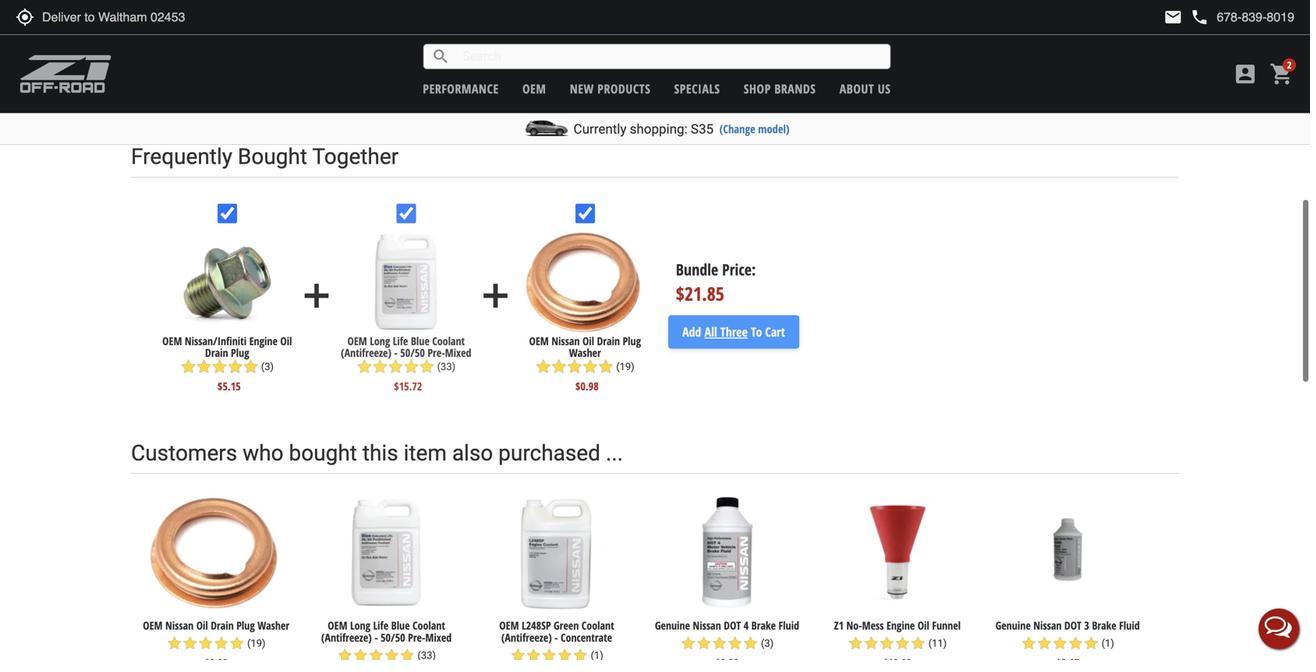 Task type: locate. For each thing, give the bounding box(es) containing it.
1 horizontal spatial washer
[[569, 346, 601, 360]]

(3)
[[261, 361, 274, 373], [761, 638, 774, 650]]

shopping:
[[630, 121, 688, 137]]

0 vertical spatial mixed
[[445, 346, 471, 360]]

1 vertical spatial 50/50
[[381, 631, 405, 645]]

mail
[[1164, 8, 1183, 27]]

shopping_cart
[[1270, 62, 1295, 87]]

(19) for oem nissan oil drain plug washer star star star star star (19)
[[247, 638, 266, 650]]

oem inside oem l248sp green coolant (antifreeze) - concentrate
[[499, 619, 519, 633]]

shop brands
[[744, 80, 816, 97]]

0 horizontal spatial life
[[373, 619, 389, 633]]

0 vertical spatial 50/50
[[400, 346, 425, 360]]

life inside oem long life blue coolant (antifreeze) - 50/50 pre-mixed star star star star star (33) $15.72
[[393, 334, 408, 348]]

1 horizontal spatial blue
[[411, 334, 430, 348]]

nissan inside genuine nissan dot 3 brake fluid star star star star star (1)
[[1034, 619, 1062, 633]]

customers who bought this item also purchased ...
[[131, 441, 623, 466]]

1 vertical spatial (19)
[[247, 638, 266, 650]]

plug for oem nissan oil drain plug washer star star star star star (19) $0.98
[[623, 334, 641, 348]]

genuine right the funnel
[[996, 619, 1031, 633]]

genuine for genuine nissan dot 4 brake fluid star star star star star (3)
[[655, 619, 690, 633]]

coolant inside oem l248sp green coolant (antifreeze) - concentrate
[[582, 619, 614, 633]]

three
[[720, 324, 748, 340]]

1 horizontal spatial (19)
[[616, 361, 635, 373]]

1 fluid from the left
[[779, 619, 799, 633]]

...
[[606, 441, 623, 466]]

dot
[[724, 619, 741, 633], [1065, 619, 1082, 633]]

nissan for oem nissan oil drain plug washer star star star star star (19) $0.98
[[552, 334, 580, 348]]

0 vertical spatial (19)
[[616, 361, 635, 373]]

engine inside z1 no-mess engine oil funnel star star star star star (11)
[[887, 619, 915, 633]]

0 horizontal spatial blue
[[391, 619, 410, 633]]

performance
[[423, 80, 499, 97]]

plug inside oem nissan oil drain plug washer star star star star star (19) $0.98
[[623, 334, 641, 348]]

green
[[554, 619, 579, 633]]

0 horizontal spatial (3)
[[261, 361, 274, 373]]

(antifreeze)
[[341, 346, 391, 360], [321, 631, 372, 645], [501, 631, 552, 645]]

oem
[[523, 80, 546, 97], [162, 334, 182, 348], [347, 334, 367, 348], [529, 334, 549, 348], [143, 619, 163, 633], [328, 619, 347, 633], [499, 619, 519, 633]]

50/50 inside oem long life blue coolant (antifreeze) - 50/50 pre-mixed
[[381, 631, 405, 645]]

oem nissan oil drain plug washer star star star star star (19)
[[143, 619, 289, 652]]

drain for oem nissan oil drain plug washer star star star star star (19)
[[211, 619, 234, 633]]

1 horizontal spatial dot
[[1065, 619, 1082, 633]]

(antifreeze) inside oem long life blue coolant (antifreeze) - 50/50 pre-mixed
[[321, 631, 372, 645]]

0 horizontal spatial (19)
[[247, 638, 266, 650]]

1 vertical spatial (3)
[[761, 638, 774, 650]]

0 horizontal spatial genuine
[[655, 619, 690, 633]]

life inside oem long life blue coolant (antifreeze) - 50/50 pre-mixed
[[373, 619, 389, 633]]

blue inside oem long life blue coolant (antifreeze) - 50/50 pre-mixed star star star star star (33) $15.72
[[411, 334, 430, 348]]

2 dot from the left
[[1065, 619, 1082, 633]]

-
[[394, 346, 398, 360], [375, 631, 378, 645], [555, 631, 558, 645]]

z1
[[834, 619, 844, 633]]

1 horizontal spatial add
[[476, 276, 515, 315]]

pre- inside oem long life blue coolant (antifreeze) - 50/50 pre-mixed star star star star star (33) $15.72
[[428, 346, 445, 360]]

nissan for oem nissan oil drain plug washer star star star star star (19)
[[165, 619, 194, 633]]

oem l248sp green coolant (antifreeze) - concentrate
[[499, 619, 614, 645]]

fluid
[[779, 619, 799, 633], [1119, 619, 1140, 633]]

drain for oem nissan oil drain plug washer star star star star star (19) $0.98
[[597, 334, 620, 348]]

1 genuine from the left
[[655, 619, 690, 633]]

1 horizontal spatial (3)
[[761, 638, 774, 650]]

drain
[[597, 334, 620, 348], [205, 346, 228, 360], [211, 619, 234, 633]]

1 horizontal spatial brake
[[1092, 619, 1117, 633]]

oem nissan/infiniti engine oil drain plug star star star star star (3) $5.15
[[162, 334, 292, 394]]

oil inside oem nissan oil drain plug washer star star star star star (19)
[[196, 619, 208, 633]]

dot left 3
[[1065, 619, 1082, 633]]

dot for genuine nissan dot 4 brake fluid star star star star star (3)
[[724, 619, 741, 633]]

(3) for oem nissan/infiniti engine oil drain plug star star star star star (3) $5.15
[[261, 361, 274, 373]]

fluid inside genuine nissan dot 3 brake fluid star star star star star (1)
[[1119, 619, 1140, 633]]

drain inside oem nissan oil drain plug washer star star star star star (19)
[[211, 619, 234, 633]]

0 horizontal spatial brake
[[751, 619, 776, 633]]

mixed inside oem long life blue coolant (antifreeze) - 50/50 pre-mixed
[[425, 631, 452, 645]]

50/50
[[400, 346, 425, 360], [381, 631, 405, 645]]

(antifreeze) for oem long life blue coolant (antifreeze) - 50/50 pre-mixed
[[321, 631, 372, 645]]

0 horizontal spatial add
[[297, 276, 336, 315]]

brake right 4
[[751, 619, 776, 633]]

washer for oem nissan oil drain plug washer star star star star star (19) $0.98
[[569, 346, 601, 360]]

currently shopping: s35 (change model)
[[574, 121, 790, 137]]

specials
[[674, 80, 720, 97]]

mixed inside oem long life blue coolant (antifreeze) - 50/50 pre-mixed star star star star star (33) $15.72
[[445, 346, 471, 360]]

nissan inside oem nissan oil drain plug washer star star star star star (19) $0.98
[[552, 334, 580, 348]]

coolant inside oem long life blue coolant (antifreeze) - 50/50 pre-mixed star star star star star (33) $15.72
[[432, 334, 465, 348]]

coolant inside oem long life blue coolant (antifreeze) - 50/50 pre-mixed
[[413, 619, 445, 633]]

0 vertical spatial (3)
[[261, 361, 274, 373]]

washer inside oem nissan oil drain plug washer star star star star star (19) $0.98
[[569, 346, 601, 360]]

oem inside oem nissan oil drain plug washer star star star star star (19)
[[143, 619, 163, 633]]

0 vertical spatial long
[[370, 334, 390, 348]]

specials link
[[674, 80, 720, 97]]

0 horizontal spatial dot
[[724, 619, 741, 633]]

0 horizontal spatial pre-
[[408, 631, 425, 645]]

(19) for oem nissan oil drain plug washer star star star star star (19) $0.98
[[616, 361, 635, 373]]

washer inside oem nissan oil drain plug washer star star star star star (19)
[[258, 619, 289, 633]]

dot inside genuine nissan dot 4 brake fluid star star star star star (3)
[[724, 619, 741, 633]]

frequently bought together
[[131, 144, 399, 170]]

0 horizontal spatial engine
[[249, 334, 278, 348]]

oem for oem nissan oil drain plug washer star star star star star (19)
[[143, 619, 163, 633]]

dot inside genuine nissan dot 3 brake fluid star star star star star (1)
[[1065, 619, 1082, 633]]

1 brake from the left
[[751, 619, 776, 633]]

nissan
[[552, 334, 580, 348], [165, 619, 194, 633], [693, 619, 721, 633], [1034, 619, 1062, 633]]

None checkbox
[[217, 204, 237, 224], [396, 204, 416, 224], [217, 204, 237, 224], [396, 204, 416, 224]]

new
[[570, 80, 594, 97]]

0 vertical spatial blue
[[411, 334, 430, 348]]

oem inside oem long life blue coolant (antifreeze) - 50/50 pre-mixed
[[328, 619, 347, 633]]

fluid right 4
[[779, 619, 799, 633]]

new products
[[570, 80, 651, 97]]

genuine inside genuine nissan dot 4 brake fluid star star star star star (3)
[[655, 619, 690, 633]]

oil inside 'oem nissan/infiniti engine oil drain plug star star star star star (3) $5.15'
[[280, 334, 292, 348]]

1 vertical spatial washer
[[258, 619, 289, 633]]

dot for genuine nissan dot 3 brake fluid star star star star star (1)
[[1065, 619, 1082, 633]]

50/50 for oem long life blue coolant (antifreeze) - 50/50 pre-mixed star star star star star (33) $15.72
[[400, 346, 425, 360]]

drain inside oem nissan oil drain plug washer star star star star star (19) $0.98
[[597, 334, 620, 348]]

long
[[370, 334, 390, 348], [350, 619, 370, 633]]

account_box
[[1233, 62, 1258, 87]]

engine
[[249, 334, 278, 348], [887, 619, 915, 633]]

genuine left 4
[[655, 619, 690, 633]]

oem inside oem long life blue coolant (antifreeze) - 50/50 pre-mixed star star star star star (33) $15.72
[[347, 334, 367, 348]]

coolant for oem long life blue coolant (antifreeze) - 50/50 pre-mixed star star star star star (33) $15.72
[[432, 334, 465, 348]]

engine right nissan/infiniti
[[249, 334, 278, 348]]

blue
[[411, 334, 430, 348], [391, 619, 410, 633]]

(antifreeze) for oem long life blue coolant (antifreeze) - 50/50 pre-mixed star star star star star (33) $15.72
[[341, 346, 391, 360]]

0 vertical spatial engine
[[249, 334, 278, 348]]

(3) for genuine nissan dot 4 brake fluid star star star star star (3)
[[761, 638, 774, 650]]

1 horizontal spatial engine
[[887, 619, 915, 633]]

washer
[[569, 346, 601, 360], [258, 619, 289, 633]]

1 vertical spatial mixed
[[425, 631, 452, 645]]

star
[[181, 359, 196, 375], [196, 359, 212, 375], [212, 359, 227, 375], [227, 359, 243, 375], [243, 359, 259, 375], [357, 359, 372, 375], [372, 359, 388, 375], [388, 359, 404, 375], [404, 359, 419, 375], [419, 359, 435, 375], [536, 359, 551, 375], [551, 359, 567, 375], [567, 359, 582, 375], [582, 359, 598, 375], [598, 359, 614, 375], [167, 636, 182, 652], [182, 636, 198, 652], [198, 636, 214, 652], [214, 636, 229, 652], [229, 636, 245, 652], [681, 636, 696, 652], [696, 636, 712, 652], [712, 636, 727, 652], [727, 636, 743, 652], [743, 636, 759, 652], [848, 636, 864, 652], [864, 636, 879, 652], [879, 636, 895, 652], [895, 636, 910, 652], [910, 636, 926, 652], [1021, 636, 1037, 652], [1037, 636, 1052, 652], [1052, 636, 1068, 652], [1068, 636, 1084, 652], [1084, 636, 1099, 652]]

0 vertical spatial washer
[[569, 346, 601, 360]]

performance link
[[423, 80, 499, 97]]

fluid right 3
[[1119, 619, 1140, 633]]

(19)
[[616, 361, 635, 373], [247, 638, 266, 650]]

(19) inside oem nissan oil drain plug washer star star star star star (19)
[[247, 638, 266, 650]]

2 brake from the left
[[1092, 619, 1117, 633]]

funnel
[[932, 619, 961, 633]]

oem inside 'oem nissan/infiniti engine oil drain plug star star star star star (3) $5.15'
[[162, 334, 182, 348]]

Search search field
[[450, 45, 890, 69]]

0 horizontal spatial washer
[[258, 619, 289, 633]]

50/50 inside oem long life blue coolant (antifreeze) - 50/50 pre-mixed star star star star star (33) $15.72
[[400, 346, 425, 360]]

1 vertical spatial life
[[373, 619, 389, 633]]

1 horizontal spatial pre-
[[428, 346, 445, 360]]

blue inside oem long life blue coolant (antifreeze) - 50/50 pre-mixed
[[391, 619, 410, 633]]

(3) inside genuine nissan dot 4 brake fluid star star star star star (3)
[[761, 638, 774, 650]]

2 horizontal spatial -
[[555, 631, 558, 645]]

oem long life blue coolant (antifreeze) - 50/50 pre-mixed
[[321, 619, 452, 645]]

0 vertical spatial life
[[393, 334, 408, 348]]

(antifreeze) inside oem long life blue coolant (antifreeze) - 50/50 pre-mixed star star star star star (33) $15.72
[[341, 346, 391, 360]]

oem inside oem nissan oil drain plug washer star star star star star (19) $0.98
[[529, 334, 549, 348]]

1 add from the left
[[297, 276, 336, 315]]

search
[[432, 47, 450, 66]]

50/50 for oem long life blue coolant (antifreeze) - 50/50 pre-mixed
[[381, 631, 405, 645]]

0 vertical spatial pre-
[[428, 346, 445, 360]]

nissan inside oem nissan oil drain plug washer star star star star star (19)
[[165, 619, 194, 633]]

long inside oem long life blue coolant (antifreeze) - 50/50 pre-mixed star star star star star (33) $15.72
[[370, 334, 390, 348]]

nissan for genuine nissan dot 3 brake fluid star star star star star (1)
[[1034, 619, 1062, 633]]

about us
[[840, 80, 891, 97]]

plug
[[623, 334, 641, 348], [231, 346, 249, 360], [236, 619, 255, 633]]

bought
[[238, 144, 307, 170]]

bundle
[[676, 259, 718, 280]]

brake inside genuine nissan dot 3 brake fluid star star star star star (1)
[[1092, 619, 1117, 633]]

life for oem long life blue coolant (antifreeze) - 50/50 pre-mixed star star star star star (33) $15.72
[[393, 334, 408, 348]]

0 horizontal spatial fluid
[[779, 619, 799, 633]]

no-
[[847, 619, 862, 633]]

1 horizontal spatial genuine
[[996, 619, 1031, 633]]

1 dot from the left
[[724, 619, 741, 633]]

(19) inside oem nissan oil drain plug washer star star star star star (19) $0.98
[[616, 361, 635, 373]]

1 horizontal spatial life
[[393, 334, 408, 348]]

brake for genuine nissan dot 3 brake fluid star star star star star (1)
[[1092, 619, 1117, 633]]

coolant
[[432, 334, 465, 348], [413, 619, 445, 633], [582, 619, 614, 633]]

2 fluid from the left
[[1119, 619, 1140, 633]]

brake right 3
[[1092, 619, 1117, 633]]

None checkbox
[[575, 204, 595, 224]]

dot left 4
[[724, 619, 741, 633]]

add all three to cart
[[682, 324, 785, 340]]

life
[[393, 334, 408, 348], [373, 619, 389, 633]]

(3) inside 'oem nissan/infiniti engine oil drain plug star star star star star (3) $5.15'
[[261, 361, 274, 373]]

genuine for genuine nissan dot 3 brake fluid star star star star star (1)
[[996, 619, 1031, 633]]

fluid inside genuine nissan dot 4 brake fluid star star star star star (3)
[[779, 619, 799, 633]]

1 vertical spatial engine
[[887, 619, 915, 633]]

oem long life blue coolant (antifreeze) - 50/50 pre-mixed star star star star star (33) $15.72
[[341, 334, 471, 394]]

blue for oem long life blue coolant (antifreeze) - 50/50 pre-mixed
[[391, 619, 410, 633]]

this
[[363, 441, 398, 466]]

1 horizontal spatial -
[[394, 346, 398, 360]]

concentrate
[[561, 631, 612, 645]]

life for oem long life blue coolant (antifreeze) - 50/50 pre-mixed
[[373, 619, 389, 633]]

genuine inside genuine nissan dot 3 brake fluid star star star star star (1)
[[996, 619, 1031, 633]]

my_location
[[16, 8, 34, 27]]

pre- inside oem long life blue coolant (antifreeze) - 50/50 pre-mixed
[[408, 631, 425, 645]]

l248sp
[[522, 619, 551, 633]]

plug inside oem nissan oil drain plug washer star star star star star (19)
[[236, 619, 255, 633]]

add
[[297, 276, 336, 315], [476, 276, 515, 315]]

bought
[[289, 441, 357, 466]]

z1 motorsports logo image
[[19, 55, 112, 94]]

phone link
[[1190, 8, 1295, 27]]

1 vertical spatial pre-
[[408, 631, 425, 645]]

engine right mess
[[887, 619, 915, 633]]

oem link
[[523, 80, 546, 97]]

brake for genuine nissan dot 4 brake fluid star star star star star (3)
[[751, 619, 776, 633]]

1 horizontal spatial fluid
[[1119, 619, 1140, 633]]

oem for oem l248sp green coolant (antifreeze) - concentrate
[[499, 619, 519, 633]]

genuine
[[655, 619, 690, 633], [996, 619, 1031, 633]]

long inside oem long life blue coolant (antifreeze) - 50/50 pre-mixed
[[350, 619, 370, 633]]

- inside oem long life blue coolant (antifreeze) - 50/50 pre-mixed
[[375, 631, 378, 645]]

mixed
[[445, 346, 471, 360], [425, 631, 452, 645]]

nissan inside genuine nissan dot 4 brake fluid star star star star star (3)
[[693, 619, 721, 633]]

2 genuine from the left
[[996, 619, 1031, 633]]

oem for oem
[[523, 80, 546, 97]]

account_box link
[[1229, 62, 1262, 87]]

- inside oem long life blue coolant (antifreeze) - 50/50 pre-mixed star star star star star (33) $15.72
[[394, 346, 398, 360]]

brake inside genuine nissan dot 4 brake fluid star star star star star (3)
[[751, 619, 776, 633]]

1 vertical spatial long
[[350, 619, 370, 633]]

oem for oem long life blue coolant (antifreeze) - 50/50 pre-mixed
[[328, 619, 347, 633]]

nissan/infiniti
[[185, 334, 247, 348]]

model)
[[758, 121, 790, 136]]

brake
[[751, 619, 776, 633], [1092, 619, 1117, 633]]

pre-
[[428, 346, 445, 360], [408, 631, 425, 645]]

0 horizontal spatial -
[[375, 631, 378, 645]]

1 vertical spatial blue
[[391, 619, 410, 633]]

- for oem long life blue coolant (antifreeze) - 50/50 pre-mixed
[[375, 631, 378, 645]]



Task type: describe. For each thing, give the bounding box(es) containing it.
plug inside 'oem nissan/infiniti engine oil drain plug star star star star star (3) $5.15'
[[231, 346, 249, 360]]

new products link
[[570, 80, 651, 97]]

add
[[682, 324, 701, 340]]

frequently
[[131, 144, 232, 170]]

oem for oem nissan/infiniti engine oil drain plug star star star star star (3) $5.15
[[162, 334, 182, 348]]

4
[[744, 619, 749, 633]]

blue for oem long life blue coolant (antifreeze) - 50/50 pre-mixed star star star star star (33) $15.72
[[411, 334, 430, 348]]

(change
[[720, 121, 755, 136]]

3
[[1084, 619, 1089, 633]]

together
[[312, 144, 399, 170]]

about
[[840, 80, 874, 97]]

us
[[878, 80, 891, 97]]

vr38dett
[[522, 30, 583, 45]]

price:
[[722, 259, 756, 280]]

brands
[[775, 80, 816, 97]]

(antifreeze) inside oem l248sp green coolant (antifreeze) - concentrate
[[501, 631, 552, 645]]

oil inside z1 no-mess engine oil funnel star star star star star (11)
[[918, 619, 929, 633]]

s35
[[691, 121, 714, 137]]

plug for oem nissan oil drain plug washer star star star star star (19)
[[236, 619, 255, 633]]

2 add from the left
[[476, 276, 515, 315]]

all
[[705, 324, 717, 340]]

nissan for genuine nissan dot 4 brake fluid star star star star star (3)
[[693, 619, 721, 633]]

purchased
[[499, 441, 600, 466]]

mail link
[[1164, 8, 1183, 27]]

oem for oem long life blue coolant (antifreeze) - 50/50 pre-mixed star star star star star (33) $15.72
[[347, 334, 367, 348]]

$0.98
[[575, 379, 599, 394]]

customers
[[131, 441, 237, 466]]

shop
[[744, 80, 771, 97]]

(1)
[[1102, 638, 1114, 650]]

products
[[598, 80, 651, 97]]

pre- for oem long life blue coolant (antifreeze) - 50/50 pre-mixed
[[408, 631, 425, 645]]

$15.72
[[394, 379, 422, 394]]

fluid for genuine nissan dot 3 brake fluid star star star star star (1)
[[1119, 619, 1140, 633]]

shop brands link
[[744, 80, 816, 97]]

mixed for oem long life blue coolant (antifreeze) - 50/50 pre-mixed
[[425, 631, 452, 645]]

oem nissan oil drain plug washer star star star star star (19) $0.98
[[529, 334, 641, 394]]

item
[[404, 441, 447, 466]]

vk56vd
[[522, 66, 569, 80]]

(change model) link
[[720, 121, 790, 136]]

mess
[[862, 619, 884, 633]]

oil inside oem nissan oil drain plug washer star star star star star (19) $0.98
[[583, 334, 594, 348]]

to
[[751, 324, 762, 340]]

- inside oem l248sp green coolant (antifreeze) - concentrate
[[555, 631, 558, 645]]

engine inside 'oem nissan/infiniti engine oil drain plug star star star star star (3) $5.15'
[[249, 334, 278, 348]]

(33)
[[437, 361, 456, 373]]

z1 no-mess engine oil funnel star star star star star (11)
[[834, 619, 961, 652]]

mail phone
[[1164, 8, 1209, 27]]

pre- for oem long life blue coolant (antifreeze) - 50/50 pre-mixed star star star star star (33) $15.72
[[428, 346, 445, 360]]

$21.85
[[676, 281, 724, 307]]

also
[[452, 441, 493, 466]]

coolant for oem long life blue coolant (antifreeze) - 50/50 pre-mixed
[[413, 619, 445, 633]]

genuine nissan dot 4 brake fluid star star star star star (3)
[[655, 619, 799, 652]]

currently
[[574, 121, 627, 137]]

washer for oem nissan oil drain plug washer star star star star star (19)
[[258, 619, 289, 633]]

$5.15
[[218, 379, 241, 394]]

about us link
[[840, 80, 891, 97]]

- for oem long life blue coolant (antifreeze) - 50/50 pre-mixed star star star star star (33) $15.72
[[394, 346, 398, 360]]

cart
[[765, 324, 785, 340]]

long for oem long life blue coolant (antifreeze) - 50/50 pre-mixed
[[350, 619, 370, 633]]

shopping_cart link
[[1266, 62, 1295, 87]]

bundle price: $21.85
[[676, 259, 756, 307]]

phone
[[1190, 8, 1209, 27]]

who
[[243, 441, 284, 466]]

oem for oem nissan oil drain plug washer star star star star star (19) $0.98
[[529, 334, 549, 348]]

genuine nissan dot 3 brake fluid star star star star star (1)
[[996, 619, 1140, 652]]

fluid for genuine nissan dot 4 brake fluid star star star star star (3)
[[779, 619, 799, 633]]

long for oem long life blue coolant (antifreeze) - 50/50 pre-mixed star star star star star (33) $15.72
[[370, 334, 390, 348]]

drain inside 'oem nissan/infiniti engine oil drain plug star star star star star (3) $5.15'
[[205, 346, 228, 360]]

mixed for oem long life blue coolant (antifreeze) - 50/50 pre-mixed star star star star star (33) $15.72
[[445, 346, 471, 360]]

(11)
[[929, 638, 947, 650]]



Task type: vqa. For each thing, say whether or not it's contained in the screenshot.
the leftmost Blue
yes



